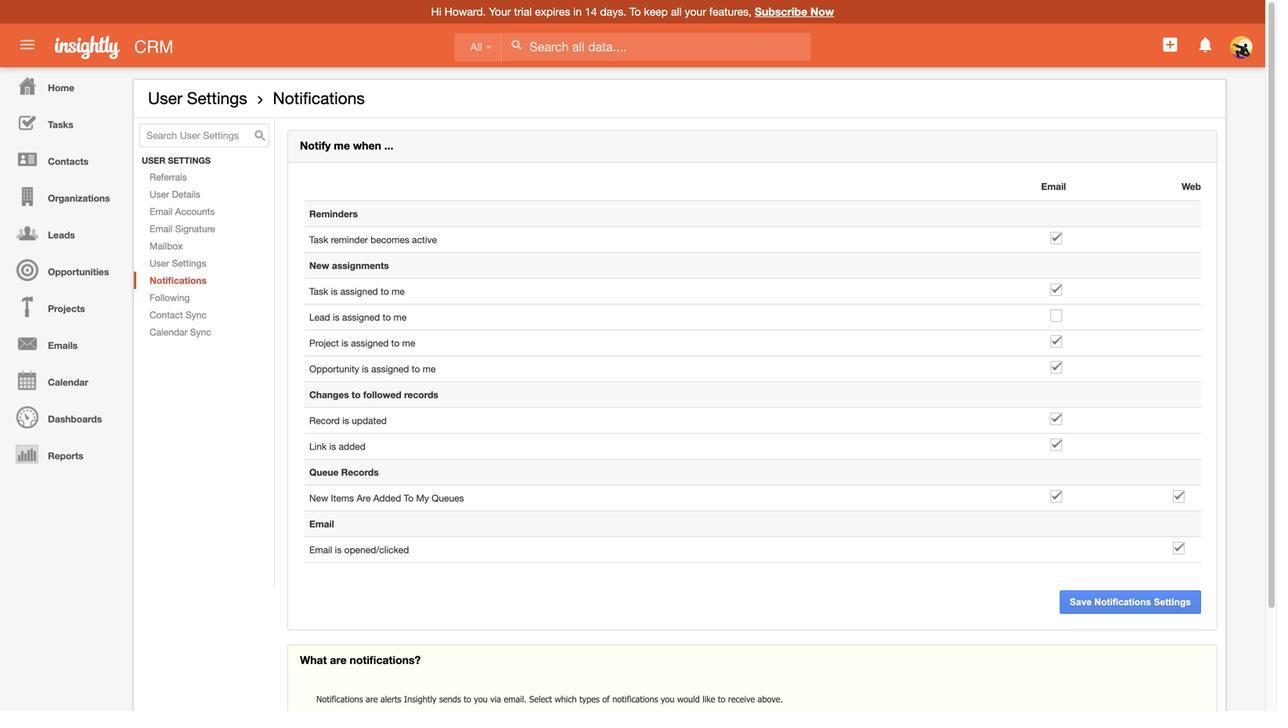Task type: describe. For each thing, give the bounding box(es) containing it.
settings inside button
[[1154, 597, 1192, 608]]

details
[[172, 189, 200, 200]]

updated
[[352, 415, 387, 426]]

0 vertical spatial user settings link
[[148, 89, 247, 108]]

me for opportunity is assigned to me
[[423, 364, 436, 375]]

lead
[[309, 312, 330, 323]]

to left followed
[[352, 389, 361, 400]]

added
[[373, 493, 401, 504]]

email is opened/clicked
[[309, 544, 409, 555]]

opportunity
[[309, 364, 359, 375]]

mailbox
[[150, 241, 183, 252]]

new items are added to my queues
[[309, 493, 464, 504]]

reminder
[[331, 234, 368, 245]]

assigned for lead
[[342, 312, 380, 323]]

task reminder becomes active
[[309, 234, 437, 245]]

all
[[470, 41, 483, 53]]

days.
[[600, 5, 627, 18]]

are
[[357, 493, 371, 504]]

via
[[491, 694, 501, 705]]

organizations link
[[4, 178, 125, 215]]

user
[[142, 156, 166, 166]]

projects link
[[4, 288, 125, 325]]

all link
[[455, 33, 502, 61]]

leads
[[48, 230, 75, 240]]

settings inside user settings referrals user details email accounts email signature mailbox user settings notifications following contact sync calendar sync
[[172, 258, 206, 269]]

tasks
[[48, 119, 73, 130]]

accounts
[[175, 206, 215, 217]]

email accounts link
[[134, 203, 274, 220]]

save notifications settings
[[1070, 597, 1192, 608]]

new assignments
[[309, 260, 389, 271]]

notifications?
[[350, 654, 421, 667]]

records
[[404, 389, 439, 400]]

to right like
[[718, 694, 726, 705]]

following link
[[134, 289, 274, 306]]

lead is assigned to me
[[309, 312, 407, 323]]

to up opportunity is assigned to me
[[391, 338, 400, 349]]

queues
[[432, 493, 464, 504]]

email signature link
[[134, 220, 274, 237]]

dashboards
[[48, 414, 102, 425]]

your
[[685, 5, 707, 18]]

organizations
[[48, 193, 110, 204]]

select
[[530, 694, 552, 705]]

me for task is assigned to me
[[392, 286, 405, 297]]

emails
[[48, 340, 78, 351]]

1 vertical spatial sync
[[190, 327, 211, 338]]

is for opportunity
[[362, 364, 369, 375]]

notify me when ...
[[300, 139, 394, 152]]

me left the when in the left top of the page
[[334, 139, 350, 152]]

assigned for task
[[340, 286, 378, 297]]

which
[[555, 694, 577, 705]]

white image
[[511, 39, 522, 50]]

features,
[[710, 5, 752, 18]]

me for lead is assigned to me
[[394, 312, 407, 323]]

save notifications settings button
[[1060, 591, 1202, 614]]

what
[[300, 654, 327, 667]]

1 horizontal spatial to
[[630, 5, 641, 18]]

following
[[150, 292, 190, 303]]

assigned for opportunity
[[371, 364, 409, 375]]

1 you from the left
[[474, 694, 488, 705]]

user settings
[[148, 89, 247, 108]]

contact sync link
[[134, 306, 274, 324]]

new for new items are added to my queues
[[309, 493, 328, 504]]

active
[[412, 234, 437, 245]]

hi howard. your trial expires in 14 days. to keep all your features, subscribe now
[[431, 5, 835, 18]]

referrals
[[150, 172, 187, 183]]

to up project is assigned to me
[[383, 312, 391, 323]]

when
[[353, 139, 381, 152]]

home link
[[4, 67, 125, 104]]

changes
[[309, 389, 349, 400]]

would
[[678, 694, 700, 705]]

added
[[339, 441, 366, 452]]

my
[[416, 493, 429, 504]]

subscribe now link
[[755, 5, 835, 18]]

alerts
[[381, 694, 402, 705]]

task is assigned to me
[[309, 286, 405, 297]]

opportunities
[[48, 266, 109, 277]]



Task type: vqa. For each thing, say whether or not it's contained in the screenshot.
New Items Are Added To My Queues
yes



Task type: locate. For each thing, give the bounding box(es) containing it.
assigned up lead is assigned to me
[[340, 286, 378, 297]]

1 horizontal spatial you
[[661, 694, 675, 705]]

assigned up project is assigned to me
[[342, 312, 380, 323]]

keep
[[644, 5, 668, 18]]

is for link
[[329, 441, 336, 452]]

Search all data.... text field
[[502, 33, 811, 61]]

is down the new assignments
[[331, 286, 338, 297]]

1 vertical spatial settings
[[172, 258, 206, 269]]

0 vertical spatial settings
[[187, 89, 247, 108]]

is right "lead"
[[333, 312, 340, 323]]

notifications down 'what are notifications?'
[[316, 694, 363, 705]]

you left via
[[474, 694, 488, 705]]

assigned up followed
[[371, 364, 409, 375]]

14
[[585, 5, 597, 18]]

0 horizontal spatial to
[[404, 493, 414, 504]]

notifications right save
[[1095, 597, 1152, 608]]

is right link
[[329, 441, 336, 452]]

to up records
[[412, 364, 420, 375]]

1 new from the top
[[309, 260, 329, 271]]

notifications are alerts insightly sends to you via email. select which types of notifications you would like to receive above.
[[316, 694, 783, 705]]

to right sends at the bottom left of the page
[[464, 694, 471, 705]]

assignments
[[332, 260, 389, 271]]

your
[[489, 5, 511, 18]]

to left keep
[[630, 5, 641, 18]]

email.
[[504, 694, 527, 705]]

None checkbox
[[1051, 232, 1063, 244], [1051, 284, 1063, 296], [1051, 309, 1063, 322], [1051, 361, 1063, 374], [1051, 413, 1063, 425], [1051, 490, 1063, 503], [1051, 232, 1063, 244], [1051, 284, 1063, 296], [1051, 309, 1063, 322], [1051, 361, 1063, 374], [1051, 413, 1063, 425], [1051, 490, 1063, 503]]

you
[[474, 694, 488, 705], [661, 694, 675, 705]]

home
[[48, 82, 74, 93]]

settings
[[168, 156, 211, 166]]

0 horizontal spatial calendar
[[48, 377, 88, 388]]

opportunities link
[[4, 251, 125, 288]]

project
[[309, 338, 339, 349]]

user settings link up search user settings text field
[[148, 89, 247, 108]]

sync down contact sync link
[[190, 327, 211, 338]]

calendar down contact
[[150, 327, 188, 338]]

what are notifications?
[[300, 654, 421, 667]]

are left the alerts
[[366, 694, 378, 705]]

mailbox link
[[134, 237, 274, 255]]

1 vertical spatial to
[[404, 493, 414, 504]]

0 vertical spatial to
[[630, 5, 641, 18]]

contact
[[150, 309, 183, 320]]

navigation
[[0, 67, 125, 472]]

you left would
[[661, 694, 675, 705]]

me up opportunity is assigned to me
[[402, 338, 415, 349]]

link is added
[[309, 441, 366, 452]]

sync
[[186, 309, 207, 320], [190, 327, 211, 338]]

user settings link down email signature link
[[134, 255, 274, 272]]

trial
[[514, 5, 532, 18]]

referrals link
[[134, 168, 274, 186]]

sends
[[439, 694, 461, 705]]

0 vertical spatial sync
[[186, 309, 207, 320]]

are for notifications
[[366, 694, 378, 705]]

task up "lead"
[[309, 286, 328, 297]]

to
[[630, 5, 641, 18], [404, 493, 414, 504]]

is for email
[[335, 544, 342, 555]]

0 vertical spatial user
[[148, 89, 182, 108]]

followed
[[363, 389, 402, 400]]

new left assignments
[[309, 260, 329, 271]]

None checkbox
[[1051, 335, 1063, 348], [1051, 439, 1063, 451], [1173, 490, 1185, 503], [1173, 542, 1185, 555], [1051, 335, 1063, 348], [1051, 439, 1063, 451], [1173, 490, 1185, 503], [1173, 542, 1185, 555]]

assigned up opportunity is assigned to me
[[351, 338, 389, 349]]

notifications
[[273, 89, 365, 108], [150, 275, 207, 286], [1095, 597, 1152, 608], [316, 694, 363, 705]]

user down referrals
[[150, 189, 169, 200]]

is right record in the bottom left of the page
[[343, 415, 349, 426]]

record is updated
[[309, 415, 387, 426]]

0 vertical spatial calendar
[[150, 327, 188, 338]]

user down crm
[[148, 89, 182, 108]]

like
[[703, 694, 716, 705]]

subscribe
[[755, 5, 808, 18]]

user
[[148, 89, 182, 108], [150, 189, 169, 200], [150, 258, 169, 269]]

all
[[671, 5, 682, 18]]

sync down following link
[[186, 309, 207, 320]]

above.
[[758, 694, 783, 705]]

0 vertical spatial new
[[309, 260, 329, 271]]

0 vertical spatial task
[[309, 234, 328, 245]]

in
[[574, 5, 582, 18]]

user settings referrals user details email accounts email signature mailbox user settings notifications following contact sync calendar sync
[[142, 156, 215, 338]]

records
[[341, 467, 379, 478]]

2 task from the top
[[309, 286, 328, 297]]

opened/clicked
[[344, 544, 409, 555]]

are
[[330, 654, 347, 667], [366, 694, 378, 705]]

calendar inside "calendar" link
[[48, 377, 88, 388]]

me up lead is assigned to me
[[392, 286, 405, 297]]

...
[[384, 139, 394, 152]]

notifications link down mailbox link
[[134, 272, 274, 289]]

1 vertical spatial calendar
[[48, 377, 88, 388]]

me
[[334, 139, 350, 152], [392, 286, 405, 297], [394, 312, 407, 323], [402, 338, 415, 349], [423, 364, 436, 375]]

task down reminders on the left top
[[309, 234, 328, 245]]

crm
[[134, 37, 173, 57]]

notifications
[[613, 694, 658, 705]]

howard.
[[445, 5, 486, 18]]

contacts
[[48, 156, 89, 167]]

1 vertical spatial new
[[309, 493, 328, 504]]

notifications up following
[[150, 275, 207, 286]]

user settings link
[[148, 89, 247, 108], [134, 255, 274, 272]]

insightly
[[404, 694, 437, 705]]

calendar sync link
[[134, 324, 274, 341]]

2 new from the top
[[309, 493, 328, 504]]

now
[[811, 5, 835, 18]]

navigation containing home
[[0, 67, 125, 472]]

1 horizontal spatial are
[[366, 694, 378, 705]]

user down mailbox
[[150, 258, 169, 269]]

items
[[331, 493, 354, 504]]

calendar up dashboards link
[[48, 377, 88, 388]]

save
[[1070, 597, 1092, 608]]

new left items
[[309, 493, 328, 504]]

new for new assignments
[[309, 260, 329, 271]]

to down assignments
[[381, 286, 389, 297]]

is down project is assigned to me
[[362, 364, 369, 375]]

is for task
[[331, 286, 338, 297]]

leads link
[[4, 215, 125, 251]]

is left opened/clicked
[[335, 544, 342, 555]]

types
[[580, 694, 600, 705]]

1 horizontal spatial calendar
[[150, 327, 188, 338]]

2 you from the left
[[661, 694, 675, 705]]

task for task is assigned to me
[[309, 286, 328, 297]]

user details link
[[134, 186, 274, 203]]

changes to followed records
[[309, 389, 439, 400]]

reports link
[[4, 436, 125, 472]]

notifications image
[[1197, 35, 1216, 54]]

are right what
[[330, 654, 347, 667]]

task
[[309, 234, 328, 245], [309, 286, 328, 297]]

notifications link up notify
[[273, 89, 365, 108]]

assigned for project
[[351, 338, 389, 349]]

0 vertical spatial are
[[330, 654, 347, 667]]

me up records
[[423, 364, 436, 375]]

new
[[309, 260, 329, 271], [309, 493, 328, 504]]

is for record
[[343, 415, 349, 426]]

me up project is assigned to me
[[394, 312, 407, 323]]

calendar inside user settings referrals user details email accounts email signature mailbox user settings notifications following contact sync calendar sync
[[150, 327, 188, 338]]

contacts link
[[4, 141, 125, 178]]

dashboards link
[[4, 399, 125, 436]]

1 vertical spatial user
[[150, 189, 169, 200]]

notifications up notify
[[273, 89, 365, 108]]

tasks link
[[4, 104, 125, 141]]

opportunity is assigned to me
[[309, 364, 436, 375]]

are for what
[[330, 654, 347, 667]]

notifications inside user settings referrals user details email accounts email signature mailbox user settings notifications following contact sync calendar sync
[[150, 275, 207, 286]]

queue records
[[309, 467, 379, 478]]

task for task reminder becomes active
[[309, 234, 328, 245]]

expires
[[535, 5, 570, 18]]

to
[[381, 286, 389, 297], [383, 312, 391, 323], [391, 338, 400, 349], [412, 364, 420, 375], [352, 389, 361, 400], [464, 694, 471, 705], [718, 694, 726, 705]]

project is assigned to me
[[309, 338, 415, 349]]

Search User Settings text field
[[139, 124, 269, 147]]

1 vertical spatial are
[[366, 694, 378, 705]]

notifications inside button
[[1095, 597, 1152, 608]]

0 horizontal spatial you
[[474, 694, 488, 705]]

calendar
[[150, 327, 188, 338], [48, 377, 88, 388]]

2 vertical spatial user
[[150, 258, 169, 269]]

to left my
[[404, 493, 414, 504]]

2 vertical spatial settings
[[1154, 597, 1192, 608]]

calendar link
[[4, 362, 125, 399]]

becomes
[[371, 234, 410, 245]]

1 vertical spatial task
[[309, 286, 328, 297]]

hi
[[431, 5, 442, 18]]

is for project
[[342, 338, 348, 349]]

1 vertical spatial user settings link
[[134, 255, 274, 272]]

email
[[1042, 181, 1067, 192], [150, 206, 173, 217], [150, 223, 173, 234], [309, 519, 334, 530], [309, 544, 332, 555]]

1 task from the top
[[309, 234, 328, 245]]

link
[[309, 441, 327, 452]]

0 horizontal spatial are
[[330, 654, 347, 667]]

projects
[[48, 303, 85, 314]]

notify
[[300, 139, 331, 152]]

queue
[[309, 467, 339, 478]]

1 vertical spatial notifications link
[[134, 272, 274, 289]]

is right project
[[342, 338, 348, 349]]

0 vertical spatial notifications link
[[273, 89, 365, 108]]

web
[[1182, 181, 1202, 192]]

me for project is assigned to me
[[402, 338, 415, 349]]

is for lead
[[333, 312, 340, 323]]

reports
[[48, 450, 84, 461]]

receive
[[728, 694, 755, 705]]



